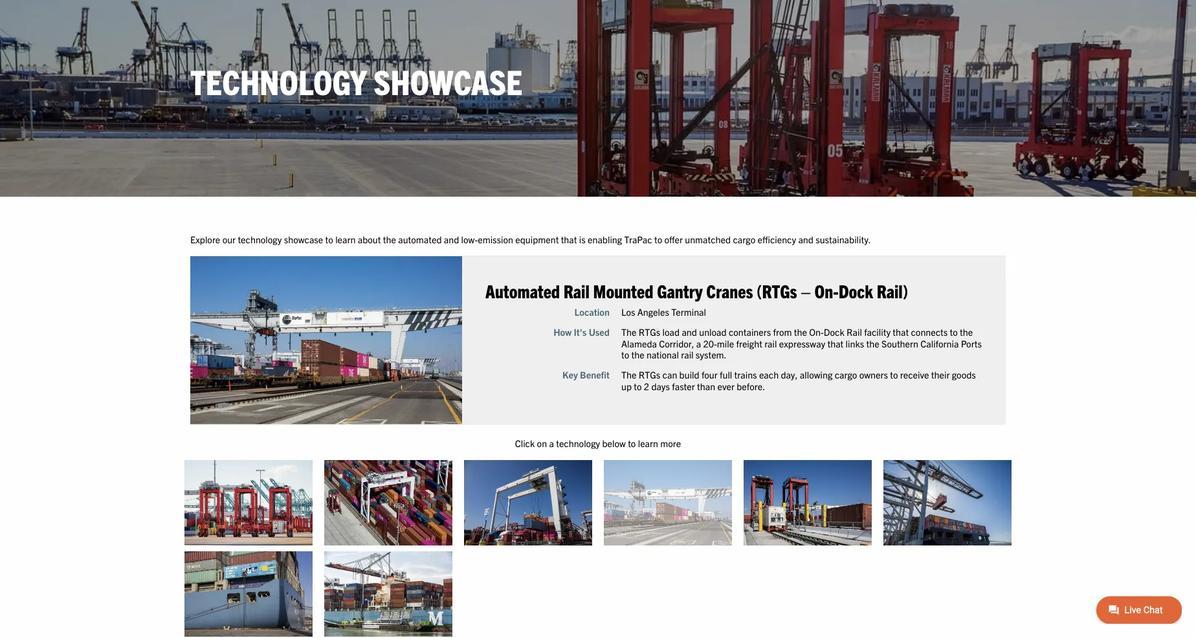 Task type: locate. For each thing, give the bounding box(es) containing it.
gantry
[[730, 310, 781, 336]]

1 vertical spatial rail
[[941, 362, 958, 376]]

0 horizontal spatial learn
[[373, 259, 395, 273]]

a
[[774, 375, 779, 388], [610, 486, 616, 500]]

load
[[736, 362, 755, 376]]

1 vertical spatial cargo
[[928, 410, 953, 423]]

to
[[362, 259, 370, 273], [727, 259, 736, 273], [1056, 362, 1065, 376], [691, 387, 699, 401], [989, 410, 998, 423], [705, 423, 713, 436], [698, 486, 707, 500]]

allowing
[[889, 410, 925, 423]]

below
[[669, 486, 696, 500]]

sustainability.
[[907, 259, 968, 273]]

california
[[1023, 375, 1066, 388]]

ports
[[1068, 375, 1091, 388]]

1 rtgs from the top
[[710, 362, 734, 376]]

and
[[493, 259, 510, 273], [887, 259, 904, 273], [758, 362, 775, 376]]

0 horizontal spatial rail
[[626, 310, 655, 336]]

the rtgs can build four full trains each day, allowing cargo owners to receive their goods up to 2 days faster than ever before.
[[691, 410, 1085, 436]]

trapac los angeles automated stacking crane image
[[360, 512, 503, 607]]

the inside the rtgs can build four full trains each day, allowing cargo owners to receive their goods up to 2 days faster than ever before.
[[691, 410, 708, 423]]

the
[[426, 259, 440, 273], [883, 362, 897, 376], [1067, 362, 1082, 376], [963, 375, 977, 388], [702, 387, 716, 401]]

rail inside 'the rtgs load and unload containers from the on-dock rail facility that connects to the alameda corridor, a 20-mile freight rail expressway that links the southern california ports to the national rail system.'
[[941, 362, 958, 376]]

1 horizontal spatial technology
[[618, 486, 667, 500]]

and left low-
[[493, 259, 510, 273]]

the inside 'the rtgs load and unload containers from the on-dock rail facility that connects to the alameda corridor, a 20-mile freight rail expressway that links the southern california ports to the national rail system.'
[[691, 362, 708, 376]]

ever
[[797, 423, 817, 436]]

unmatched
[[761, 259, 812, 273]]

technology left below
[[618, 486, 667, 500]]

showcase
[[415, 66, 581, 114]]

los
[[691, 340, 706, 353]]

learn
[[373, 259, 395, 273], [709, 486, 732, 500]]

a right on
[[610, 486, 616, 500]]

technology
[[264, 259, 313, 273], [618, 486, 667, 500]]

1 horizontal spatial and
[[758, 362, 775, 376]]

1 horizontal spatial rail
[[941, 362, 958, 376]]

that
[[624, 259, 641, 273], [992, 362, 1010, 376], [920, 375, 938, 388]]

rtgs
[[710, 362, 734, 376], [710, 410, 734, 423]]

cargo left efficiency
[[815, 259, 840, 273]]

learn left about
[[373, 259, 395, 273]]

trains
[[816, 410, 841, 423]]

1 vertical spatial a
[[610, 486, 616, 500]]

mounted
[[659, 310, 726, 336]]

1 vertical spatial rtgs
[[710, 410, 734, 423]]

a left 20-
[[774, 375, 779, 388]]

emission
[[531, 259, 571, 273]]

and right efficiency
[[887, 259, 904, 273]]

0 horizontal spatial cargo
[[815, 259, 840, 273]]

1 the from the top
[[691, 362, 708, 376]]

the for can
[[691, 410, 708, 423]]

dock inside 'the rtgs load and unload containers from the on-dock rail facility that connects to the alameda corridor, a 20-mile freight rail expressway that links the southern california ports to the national rail system.'
[[916, 362, 939, 376]]

the left 2
[[691, 410, 708, 423]]

four
[[780, 410, 798, 423]]

and right load
[[758, 362, 775, 376]]

that right facility
[[992, 362, 1010, 376]]

0 horizontal spatial that
[[624, 259, 641, 273]]

that left links at bottom
[[920, 375, 938, 388]]

rtgs inside the rtgs can build four full trains each day, allowing cargo owners to receive their goods up to 2 days faster than ever before.
[[710, 410, 734, 423]]

the rtgs load and unload containers from the on-dock rail facility that connects to the alameda corridor, a 20-mile freight rail expressway that links the southern california ports to the national rail system.
[[691, 362, 1091, 401]]

0 horizontal spatial and
[[493, 259, 510, 273]]

to left 'offer'
[[727, 259, 736, 273]]

facility
[[961, 362, 990, 376]]

rail)
[[975, 310, 1010, 336]]

rail left facility
[[941, 362, 958, 376]]

cargo left owners
[[928, 410, 953, 423]]

1 vertical spatial technology
[[618, 486, 667, 500]]

click
[[572, 486, 594, 500]]

faster
[[747, 423, 773, 436]]

on
[[597, 486, 608, 500]]

1 horizontal spatial a
[[774, 375, 779, 388]]

rtgs down "angeles"
[[710, 362, 734, 376]]

0 vertical spatial technology
[[264, 259, 313, 273]]

dock
[[932, 310, 971, 336], [916, 362, 939, 376]]

automated
[[540, 310, 622, 336]]

alameda
[[691, 375, 730, 388]]

technology right our
[[264, 259, 313, 273]]

it's
[[638, 362, 652, 376]]

rtgs inside 'the rtgs load and unload containers from the on-dock rail facility that connects to the alameda corridor, a 20-mile freight rail expressway that links the southern california ports to the national rail system.'
[[710, 362, 734, 376]]

that left is
[[624, 259, 641, 273]]

1 vertical spatial the
[[691, 410, 708, 423]]

rail right freight
[[850, 375, 864, 388]]

rtgs for load
[[710, 362, 734, 376]]

corridor,
[[733, 375, 772, 388]]

0 vertical spatial the
[[691, 362, 708, 376]]

rail
[[626, 310, 655, 336], [941, 362, 958, 376]]

before.
[[819, 423, 851, 436]]

dock left links at bottom
[[916, 362, 939, 376]]

their
[[1035, 410, 1056, 423]]

rail up location
[[626, 310, 655, 336]]

1 vertical spatial on-
[[899, 362, 916, 376]]

technology showcase
[[212, 66, 581, 114]]

0 vertical spatial rtgs
[[710, 362, 734, 376]]

rail up build
[[757, 387, 771, 401]]

the right california
[[1067, 362, 1082, 376]]

learn left more
[[709, 486, 732, 500]]

on-
[[905, 310, 932, 336], [899, 362, 916, 376]]

1 horizontal spatial rail
[[850, 375, 864, 388]]

0 vertical spatial cargo
[[815, 259, 840, 273]]

rail
[[850, 375, 864, 388], [757, 387, 771, 401]]

0 vertical spatial a
[[774, 375, 779, 388]]

trapac los angeles automated radiation scanning image
[[827, 512, 969, 607]]

expressway
[[866, 375, 917, 388]]

1 vertical spatial learn
[[709, 486, 732, 500]]

offer
[[738, 259, 759, 273]]

enabling
[[653, 259, 691, 273]]

the down los
[[691, 362, 708, 376]]

rtgs left the can
[[710, 410, 734, 423]]

about
[[398, 259, 423, 273]]

1 vertical spatial dock
[[916, 362, 939, 376]]

the
[[691, 362, 708, 376], [691, 410, 708, 423]]

0 horizontal spatial a
[[610, 486, 616, 500]]

dock left rail)
[[932, 310, 971, 336]]

than
[[775, 423, 795, 436]]

can
[[736, 410, 753, 423]]

2 the from the top
[[691, 410, 708, 423]]

–
[[890, 310, 901, 336]]

to up up
[[691, 387, 699, 401]]

2 rtgs from the top
[[710, 410, 734, 423]]

to right owners
[[989, 410, 998, 423]]

rtgs for can
[[710, 410, 734, 423]]

cargo
[[815, 259, 840, 273], [928, 410, 953, 423]]

click on a technology below to learn more
[[572, 486, 757, 500]]

1 horizontal spatial cargo
[[928, 410, 953, 423]]

on- right from
[[899, 362, 916, 376]]

on- right –
[[905, 310, 932, 336]]



Task type: describe. For each thing, give the bounding box(es) containing it.
unload
[[777, 362, 808, 376]]

0 vertical spatial dock
[[932, 310, 971, 336]]

owners
[[955, 410, 987, 423]]

the left national
[[702, 387, 716, 401]]

national
[[719, 387, 755, 401]]

automated rail mounted gantry cranes (rtgs – on-dock rail) main content
[[199, 258, 1197, 638]]

showcase
[[316, 259, 359, 273]]

to right below
[[698, 486, 707, 500]]

build
[[755, 410, 777, 423]]

2 horizontal spatial that
[[992, 362, 1010, 376]]

freight
[[818, 375, 847, 388]]

the right links at bottom
[[963, 375, 977, 388]]

links
[[940, 375, 961, 388]]

to left 2
[[705, 423, 713, 436]]

2 horizontal spatial and
[[887, 259, 904, 273]]

technology
[[212, 66, 408, 114]]

the right about
[[426, 259, 440, 273]]

terminal
[[746, 340, 785, 353]]

receive
[[1001, 410, 1033, 423]]

low-
[[513, 259, 531, 273]]

our
[[247, 259, 262, 273]]

a inside 'the rtgs load and unload containers from the on-dock rail facility that connects to the alameda corridor, a 20-mile freight rail expressway that links the southern california ports to the national rail system.'
[[774, 375, 779, 388]]

0 vertical spatial on-
[[905, 310, 932, 336]]

how it's used
[[615, 362, 678, 376]]

used
[[654, 362, 678, 376]]

system.
[[773, 387, 808, 401]]

explore
[[212, 259, 245, 273]]

days
[[724, 423, 745, 436]]

angeles
[[708, 340, 744, 353]]

1 horizontal spatial learn
[[709, 486, 732, 500]]

mile
[[797, 375, 816, 388]]

containers
[[810, 362, 857, 376]]

trapac
[[694, 259, 725, 273]]

day,
[[868, 410, 887, 423]]

more
[[734, 486, 757, 500]]

explore our technology showcase to learn about the automated and low-emission equipment that is enabling trapac to offer unmatched cargo efficiency and sustainability.
[[212, 259, 968, 273]]

automated rail mounted gantry cranes (rtgs – on-dock rail)
[[540, 310, 1010, 336]]

how
[[615, 362, 635, 376]]

the for load
[[691, 362, 708, 376]]

connects
[[1013, 362, 1053, 376]]

0 vertical spatial learn
[[373, 259, 395, 273]]

cargo inside the rtgs can build four full trains each day, allowing cargo owners to receive their goods up to 2 days faster than ever before.
[[928, 410, 953, 423]]

0 horizontal spatial rail
[[757, 387, 771, 401]]

each
[[844, 410, 866, 423]]

equipment
[[573, 259, 621, 273]]

the right from
[[883, 362, 897, 376]]

full
[[800, 410, 814, 423]]

0 vertical spatial rail
[[626, 310, 655, 336]]

1 horizontal spatial that
[[920, 375, 938, 388]]

and inside 'the rtgs load and unload containers from the on-dock rail facility that connects to the alameda corridor, a 20-mile freight rail expressway that links the southern california ports to the national rail system.'
[[758, 362, 775, 376]]

southern
[[980, 375, 1021, 388]]

trapac los angeles automated straddle carrier image
[[205, 512, 347, 607]]

is
[[644, 259, 651, 273]]

up
[[691, 423, 702, 436]]

0 horizontal spatial technology
[[264, 259, 313, 273]]

efficiency
[[842, 259, 885, 273]]

on- inside 'the rtgs load and unload containers from the on-dock rail facility that connects to the alameda corridor, a 20-mile freight rail expressway that links the southern california ports to the national rail system.'
[[899, 362, 916, 376]]

goods
[[1058, 410, 1085, 423]]

(rtgs
[[841, 310, 886, 336]]

from
[[859, 362, 880, 376]]

cranes
[[785, 310, 837, 336]]

automated
[[443, 259, 491, 273]]

to right showcase
[[362, 259, 370, 273]]

20-
[[782, 375, 797, 388]]

location
[[639, 340, 678, 353]]

2
[[716, 423, 722, 436]]

los angeles terminal
[[691, 340, 785, 353]]

to left the ports
[[1056, 362, 1065, 376]]



Task type: vqa. For each thing, say whether or not it's contained in the screenshot.
1st 'For' from the top
no



